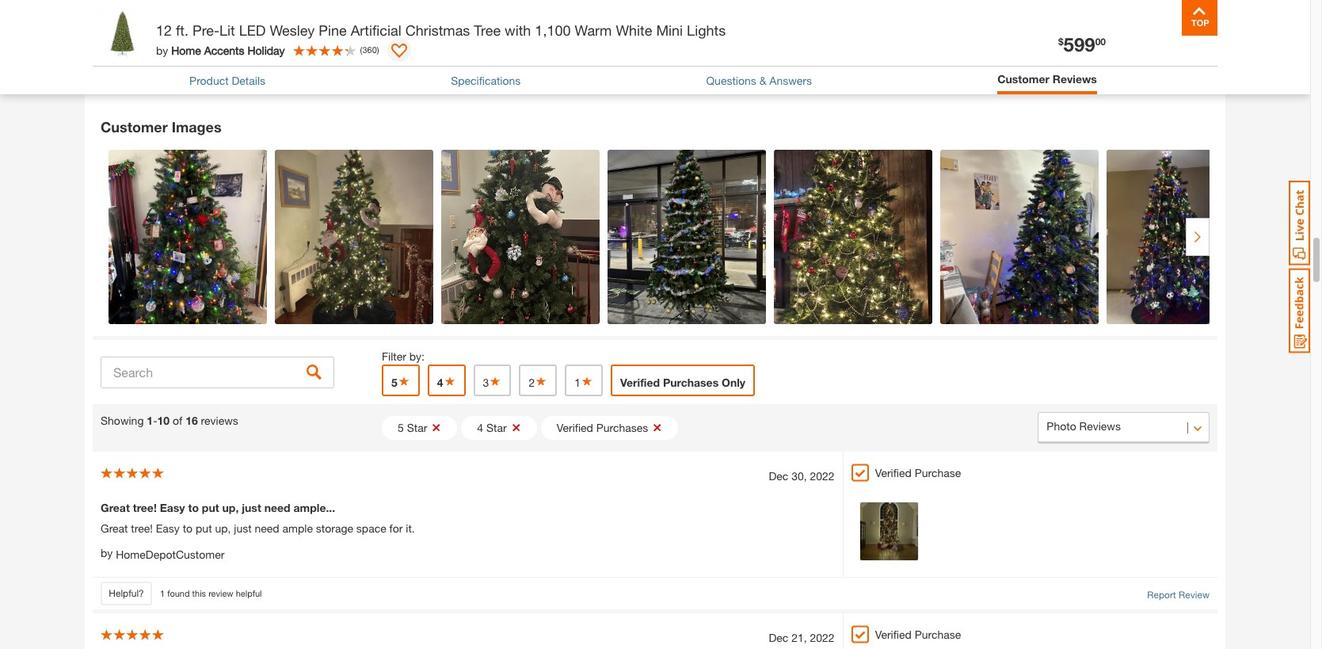 Task type: locate. For each thing, give the bounding box(es) containing it.
by for by home accents holiday
[[156, 43, 168, 57]]

accents
[[204, 43, 245, 57]]

0 vertical spatial purchase
[[915, 466, 962, 480]]

customer
[[998, 72, 1050, 86], [101, 118, 168, 136]]

of
[[231, 20, 241, 34], [173, 414, 182, 427]]

2022 right 21,
[[810, 631, 835, 644]]

4 for 4
[[437, 376, 443, 389]]

1 horizontal spatial purchases
[[663, 376, 719, 389]]

pre-
[[193, 21, 220, 39]]

5 for 5
[[391, 376, 398, 389]]

put
[[202, 501, 219, 514], [196, 522, 212, 535]]

1 inside button
[[575, 376, 581, 389]]

this right found
[[192, 588, 206, 598]]

1 horizontal spatial customer
[[998, 72, 1050, 86]]

star symbol image down filter by:
[[398, 376, 410, 387]]

1 vertical spatial 3
[[483, 376, 489, 389]]

product details
[[189, 74, 265, 87]]

0 vertical spatial great
[[101, 501, 130, 514]]

0 horizontal spatial customer
[[101, 118, 168, 136]]

2 button
[[519, 365, 557, 396]]

1 horizontal spatial star
[[487, 421, 507, 434]]

0 horizontal spatial 360
[[244, 20, 264, 34]]

review
[[209, 588, 234, 598]]

1 horizontal spatial review
[[1179, 589, 1210, 601]]

customer left reviews
[[998, 72, 1050, 86]]

put up homedepotcustomer
[[196, 522, 212, 535]]

1 found this review helpful
[[160, 588, 262, 598]]

1 horizontal spatial 2
[[529, 376, 535, 389]]

2 verified purchase from the top
[[875, 628, 962, 641]]

0 horizontal spatial 5
[[391, 376, 398, 389]]

star icon image right )
[[396, 46, 412, 61]]

5 down 5 button
[[398, 421, 404, 434]]

4 inside "button"
[[437, 376, 443, 389]]

pine
[[319, 21, 347, 39]]

2022 right the 30,
[[810, 469, 835, 483]]

to
[[188, 501, 199, 514], [183, 522, 193, 535]]

specifications
[[451, 74, 521, 87]]

need up ample in the bottom of the page
[[264, 501, 291, 514]]

1 vertical spatial 2022
[[810, 631, 835, 644]]

360 down artificial
[[363, 44, 377, 54]]

up,
[[222, 501, 239, 514], [215, 522, 231, 535]]

write a review button
[[998, 9, 1157, 41]]

0 vertical spatial reviews
[[267, 20, 306, 34]]

product
[[279, 51, 330, 69]]

filter
[[382, 350, 406, 363]]

4 inside button
[[477, 421, 484, 434]]

0 vertical spatial purchases
[[663, 376, 719, 389]]

details
[[232, 74, 265, 87]]

star symbol image left 1 button
[[535, 376, 548, 387]]

star symbol image left 3 button
[[443, 376, 456, 387]]

star symbol image up verified purchases
[[581, 376, 594, 387]]

2
[[382, 45, 389, 60], [529, 376, 535, 389]]

reviews
[[267, 20, 306, 34], [201, 414, 238, 427]]

0 vertical spatial 1
[[575, 376, 581, 389]]

( 360 )
[[360, 44, 379, 54]]

1 for 1
[[575, 376, 581, 389]]

0 horizontal spatial by
[[101, 546, 113, 560]]

star symbol image
[[398, 376, 410, 387], [443, 376, 456, 387], [489, 376, 502, 387], [535, 376, 548, 387], [581, 376, 594, 387]]

customer reviews
[[998, 72, 1097, 86]]

customer left images
[[101, 118, 168, 136]]

4 star
[[477, 421, 507, 434]]

of right out
[[231, 20, 241, 34]]

to up homedepotcustomer button
[[183, 522, 193, 535]]

2 dec from the top
[[769, 631, 789, 644]]

by right 48
[[156, 43, 168, 57]]

put up homedepotcustomer button
[[202, 501, 219, 514]]

found
[[167, 588, 190, 598]]

dec left 21,
[[769, 631, 789, 644]]

1 vertical spatial great
[[101, 522, 128, 535]]

0 horizontal spatial purchases
[[597, 421, 649, 434]]

2 star icon image from the top
[[396, 46, 412, 61]]

1 verified purchase from the top
[[875, 466, 962, 480]]

need
[[264, 501, 291, 514], [255, 522, 279, 535]]

2 purchase from the top
[[915, 628, 962, 641]]

3 star symbol image from the left
[[489, 376, 502, 387]]

star down 3 button
[[487, 421, 507, 434]]

helpful?
[[109, 587, 144, 599]]

this
[[252, 51, 275, 69], [192, 588, 206, 598]]

1 horizontal spatial this
[[252, 51, 275, 69]]

dec
[[769, 469, 789, 483], [769, 631, 789, 644]]

reviews up holiday
[[267, 20, 306, 34]]

2022 for dec 21, 2022
[[810, 631, 835, 644]]

write a review
[[1027, 16, 1128, 33]]

1 horizontal spatial 4
[[477, 421, 484, 434]]

review
[[1079, 16, 1128, 33], [1179, 589, 1210, 601]]

star for 5 star
[[407, 421, 427, 434]]

2 right 3 button
[[529, 376, 535, 389]]

1 vertical spatial purchase
[[915, 628, 962, 641]]

2 great from the top
[[101, 522, 128, 535]]

1 right '2' button at left bottom
[[575, 376, 581, 389]]

homedepotcustomer button
[[116, 546, 225, 563]]

need left ample in the bottom of the page
[[255, 522, 279, 535]]

1 horizontal spatial 5
[[398, 421, 404, 434]]

2 star from the left
[[487, 421, 507, 434]]

1 vertical spatial reviews
[[201, 414, 238, 427]]

0 vertical spatial by
[[156, 43, 168, 57]]

0 horizontal spatial 2
[[382, 45, 389, 60]]

to up homedepotcustomer
[[188, 501, 199, 514]]

0 horizontal spatial 3
[[382, 17, 389, 32]]

21,
[[792, 631, 807, 644]]

out
[[211, 20, 228, 34]]

4 right 5 button
[[437, 376, 443, 389]]

0 vertical spatial verified purchase
[[875, 466, 962, 480]]

4
[[437, 376, 443, 389], [477, 421, 484, 434]]

1 vertical spatial customer
[[101, 118, 168, 136]]

star icon image
[[396, 17, 412, 33], [396, 46, 412, 61]]

customer for customer reviews
[[998, 72, 1050, 86]]

great tree!  easy to put up, just need ample... great tree!  easy to put up, just need ample storage space for it.
[[101, 501, 415, 535]]

1 star icon image from the top
[[396, 17, 412, 33]]

1 horizontal spatial 1
[[160, 588, 165, 598]]

0 vertical spatial customer
[[998, 72, 1050, 86]]

0 horizontal spatial 1
[[147, 414, 153, 427]]

easy up homedepotcustomer button
[[160, 501, 185, 514]]

by homedepotcustomer
[[101, 546, 225, 561]]

1 vertical spatial purchases
[[597, 421, 649, 434]]

great
[[101, 501, 130, 514], [101, 522, 128, 535]]

review inside button
[[1179, 589, 1210, 601]]

1 vertical spatial up,
[[215, 522, 231, 535]]

4 down 3 button
[[477, 421, 484, 434]]

customer for customer images
[[101, 118, 168, 136]]

5 down filter
[[391, 376, 398, 389]]

product details button
[[189, 72, 265, 89], [189, 72, 265, 89]]

1 vertical spatial 5
[[398, 421, 404, 434]]

1 vertical spatial by
[[101, 546, 113, 560]]

2 horizontal spatial 1
[[575, 376, 581, 389]]

christmas
[[405, 21, 470, 39]]

answers
[[770, 74, 812, 87]]

star
[[407, 421, 427, 434], [487, 421, 507, 434]]

1 vertical spatial dec
[[769, 631, 789, 644]]

star symbol image inside 1 button
[[581, 376, 594, 387]]

lights
[[687, 21, 726, 39]]

just
[[242, 501, 261, 514], [234, 522, 252, 535]]

0 horizontal spatial review
[[1079, 16, 1128, 33]]

report review button
[[1148, 588, 1210, 602]]

by
[[156, 43, 168, 57], [101, 546, 113, 560]]

2022
[[810, 469, 835, 483], [810, 631, 835, 644]]

helpful? button
[[101, 582, 152, 606]]

1 star from the left
[[407, 421, 427, 434]]

0 vertical spatial tree!
[[133, 501, 157, 514]]

with
[[505, 21, 531, 39]]

0 horizontal spatial this
[[192, 588, 206, 598]]

reviews
[[1053, 72, 1097, 86]]

helpful
[[236, 588, 262, 598]]

questions
[[706, 74, 757, 87]]

1,100
[[535, 21, 571, 39]]

dec for dec 21, 2022
[[769, 631, 789, 644]]

1 vertical spatial this
[[192, 588, 206, 598]]

1 dec from the top
[[769, 469, 789, 483]]

0 horizontal spatial 4
[[437, 376, 443, 389]]

1 horizontal spatial 3
[[483, 376, 489, 389]]

led
[[239, 21, 266, 39]]

images
[[172, 118, 222, 136]]

1 left "10"
[[147, 414, 153, 427]]

star symbol image inside 5 button
[[398, 376, 410, 387]]

0 vertical spatial this
[[252, 51, 275, 69]]

purchases down 1 button
[[597, 421, 649, 434]]

star icon image up display image
[[396, 17, 412, 33]]

1 vertical spatial of
[[173, 414, 182, 427]]

up, up homedepotcustomer button
[[215, 522, 231, 535]]

star symbol image left '2' button at left bottom
[[489, 376, 502, 387]]

0 horizontal spatial star
[[407, 421, 427, 434]]

0 vertical spatial 2022
[[810, 469, 835, 483]]

1 vertical spatial star icon image
[[396, 46, 412, 61]]

0 vertical spatial 3
[[382, 17, 389, 32]]

1 vertical spatial 2
[[529, 376, 535, 389]]

top button
[[1182, 0, 1218, 36]]

for
[[390, 522, 403, 535]]

star symbol image inside 4 "button"
[[443, 376, 456, 387]]

30,
[[792, 469, 807, 483]]

1 vertical spatial 360
[[363, 44, 377, 54]]

live chat image
[[1289, 181, 1311, 265]]

specifications button
[[451, 72, 521, 89], [451, 72, 521, 89]]

holiday
[[248, 43, 285, 57]]

just left ample...
[[242, 501, 261, 514]]

$
[[1059, 36, 1064, 47]]

1 horizontal spatial by
[[156, 43, 168, 57]]

star symbol image inside '2' button
[[535, 376, 548, 387]]

360 up holiday
[[244, 20, 264, 34]]

star symbol image inside 3 button
[[489, 376, 502, 387]]

0 vertical spatial 4
[[437, 376, 443, 389]]

1 purchase from the top
[[915, 466, 962, 480]]

artificial
[[351, 21, 402, 39]]

4 star symbol image from the left
[[535, 376, 548, 387]]

by inside by homedepotcustomer
[[101, 546, 113, 560]]

2 vertical spatial 1
[[160, 588, 165, 598]]

1 horizontal spatial reviews
[[267, 20, 306, 34]]

0 vertical spatial 5
[[391, 376, 398, 389]]

up, up homedepotcustomer
[[222, 501, 239, 514]]

5 star symbol image from the left
[[581, 376, 594, 387]]

reviews right '16'
[[201, 414, 238, 427]]

0 vertical spatial star icon image
[[396, 17, 412, 33]]

1 vertical spatial 1
[[147, 414, 153, 427]]

1 horizontal spatial 360
[[363, 44, 377, 54]]

0 vertical spatial review
[[1079, 16, 1128, 33]]

5 star button
[[382, 416, 458, 440]]

5 inside the 5 star button
[[398, 421, 404, 434]]

1 left found
[[160, 588, 165, 598]]

3
[[382, 17, 389, 32], [483, 376, 489, 389]]

0 horizontal spatial reviews
[[201, 414, 238, 427]]

purchases left only
[[663, 376, 719, 389]]

easy up by homedepotcustomer
[[156, 522, 180, 535]]

dec left the 30,
[[769, 469, 789, 483]]

customer reviews button
[[998, 71, 1097, 90], [998, 71, 1097, 87]]

just left ample in the bottom of the page
[[234, 522, 252, 535]]

star for 4 star
[[487, 421, 507, 434]]

star symbol image for 5
[[398, 376, 410, 387]]

12
[[156, 21, 172, 39]]

of left '16'
[[173, 414, 182, 427]]

2022 for dec 30, 2022
[[810, 469, 835, 483]]

2 star symbol image from the left
[[443, 376, 456, 387]]

star down 5 button
[[407, 421, 427, 434]]

review up the 00
[[1079, 16, 1128, 33]]

by up the helpful?
[[101, 546, 113, 560]]

purchases for verified purchases
[[597, 421, 649, 434]]

0 horizontal spatial of
[[173, 414, 182, 427]]

1 2022 from the top
[[810, 469, 835, 483]]

verified purchase
[[875, 466, 962, 480], [875, 628, 962, 641]]

1 vertical spatial 4
[[477, 421, 484, 434]]

homedepotcustomer
[[116, 548, 225, 561]]

review right report
[[1179, 589, 1210, 601]]

purchase
[[915, 466, 962, 480], [915, 628, 962, 641]]

360
[[244, 20, 264, 34], [363, 44, 377, 54]]

2 2022 from the top
[[810, 631, 835, 644]]

verified purchases
[[557, 421, 649, 434]]

0 vertical spatial of
[[231, 20, 241, 34]]

1 star symbol image from the left
[[398, 376, 410, 387]]

48
[[137, 51, 153, 69]]

dec for dec 30, 2022
[[769, 469, 789, 483]]

1 vertical spatial verified purchase
[[875, 628, 962, 641]]

1 for 1 found this review helpful
[[160, 588, 165, 598]]

1 vertical spatial review
[[1179, 589, 1210, 601]]

customer images
[[101, 118, 222, 136]]

this up details at the top of the page
[[252, 51, 275, 69]]

0 vertical spatial dec
[[769, 469, 789, 483]]

questions & answers button
[[706, 72, 812, 89], [706, 72, 812, 89]]

2 right )
[[382, 45, 389, 60]]

5 inside 5 button
[[391, 376, 398, 389]]



Task type: describe. For each thing, give the bounding box(es) containing it.
48 % recommend this product
[[137, 51, 330, 69]]

by home accents holiday
[[156, 43, 285, 57]]

star icon image for 2
[[396, 46, 412, 61]]

home
[[171, 43, 201, 57]]

display image
[[391, 44, 407, 59]]

mini
[[657, 21, 683, 39]]

only
[[722, 376, 746, 389]]

00
[[1096, 36, 1106, 47]]

(
[[360, 44, 363, 54]]

report
[[1148, 589, 1177, 601]]

1 horizontal spatial of
[[231, 20, 241, 34]]

0 vertical spatial 360
[[244, 20, 264, 34]]

)
[[377, 44, 379, 54]]

4 star button
[[461, 416, 537, 440]]

0 vertical spatial need
[[264, 501, 291, 514]]

0 vertical spatial 2
[[382, 45, 389, 60]]

ample
[[283, 522, 313, 535]]

review inside button
[[1079, 16, 1128, 33]]

%
[[153, 51, 167, 69]]

white
[[616, 21, 653, 39]]

1 vertical spatial put
[[196, 522, 212, 535]]

0 vertical spatial up,
[[222, 501, 239, 514]]

0 vertical spatial put
[[202, 501, 219, 514]]

2 inside '2' button
[[529, 376, 535, 389]]

0 vertical spatial just
[[242, 501, 261, 514]]

3 inside button
[[483, 376, 489, 389]]

599
[[1064, 33, 1096, 55]]

storage
[[316, 522, 353, 535]]

write
[[1027, 16, 1062, 33]]

showing 1 - 10 of 16 reviews
[[101, 414, 238, 427]]

a
[[1066, 16, 1075, 33]]

purchases for verified purchases only
[[663, 376, 719, 389]]

1 vertical spatial to
[[183, 522, 193, 535]]

lit
[[220, 21, 235, 39]]

1 vertical spatial need
[[255, 522, 279, 535]]

10
[[157, 414, 170, 427]]

ample...
[[294, 501, 335, 514]]

16
[[186, 414, 198, 427]]

star symbol image for 1
[[581, 376, 594, 387]]

star icon image for 3
[[396, 17, 412, 33]]

0 vertical spatial easy
[[160, 501, 185, 514]]

wesley
[[270, 21, 315, 39]]

12 ft. pre-lit led wesley pine artificial christmas tree with 1,100 warm white mini lights
[[156, 21, 726, 39]]

recommend
[[171, 51, 248, 69]]

ft.
[[176, 21, 189, 39]]

it.
[[406, 522, 415, 535]]

4 for 4 star
[[477, 421, 484, 434]]

-
[[153, 414, 157, 427]]

3 button
[[474, 365, 511, 396]]

product image image
[[97, 8, 148, 59]]

1 vertical spatial tree!
[[131, 522, 153, 535]]

1 button
[[565, 365, 603, 396]]

0 vertical spatial to
[[188, 501, 199, 514]]

&
[[760, 74, 767, 87]]

feedback link image
[[1289, 268, 1311, 353]]

verified purchases button
[[541, 416, 679, 440]]

star symbol image for 2
[[535, 376, 548, 387]]

dec 30, 2022
[[769, 469, 835, 483]]

1 vertical spatial just
[[234, 522, 252, 535]]

space
[[357, 522, 387, 535]]

5 star
[[398, 421, 427, 434]]

questions & answers
[[706, 74, 812, 87]]

tree
[[474, 21, 501, 39]]

1 vertical spatial easy
[[156, 522, 180, 535]]

warm
[[575, 21, 612, 39]]

showing
[[101, 414, 144, 427]]

$ 599 00
[[1059, 33, 1106, 55]]

5 button
[[382, 365, 420, 396]]

by for by homedepotcustomer
[[101, 546, 113, 560]]

report review
[[1148, 589, 1210, 601]]

out of 360 reviews
[[211, 20, 306, 34]]

by:
[[409, 350, 425, 363]]

dec 21, 2022
[[769, 631, 835, 644]]

Search text field
[[101, 356, 334, 388]]

product
[[189, 74, 229, 87]]

4 button
[[428, 365, 466, 396]]

star symbol image for 4
[[443, 376, 456, 387]]

star symbol image for 3
[[489, 376, 502, 387]]

verified purchases only
[[621, 376, 746, 389]]

verified purchases only button
[[611, 365, 755, 396]]

5 for 5 star
[[398, 421, 404, 434]]

1 great from the top
[[101, 501, 130, 514]]

filter by:
[[382, 350, 425, 363]]



Task type: vqa. For each thing, say whether or not it's contained in the screenshot.
Write
yes



